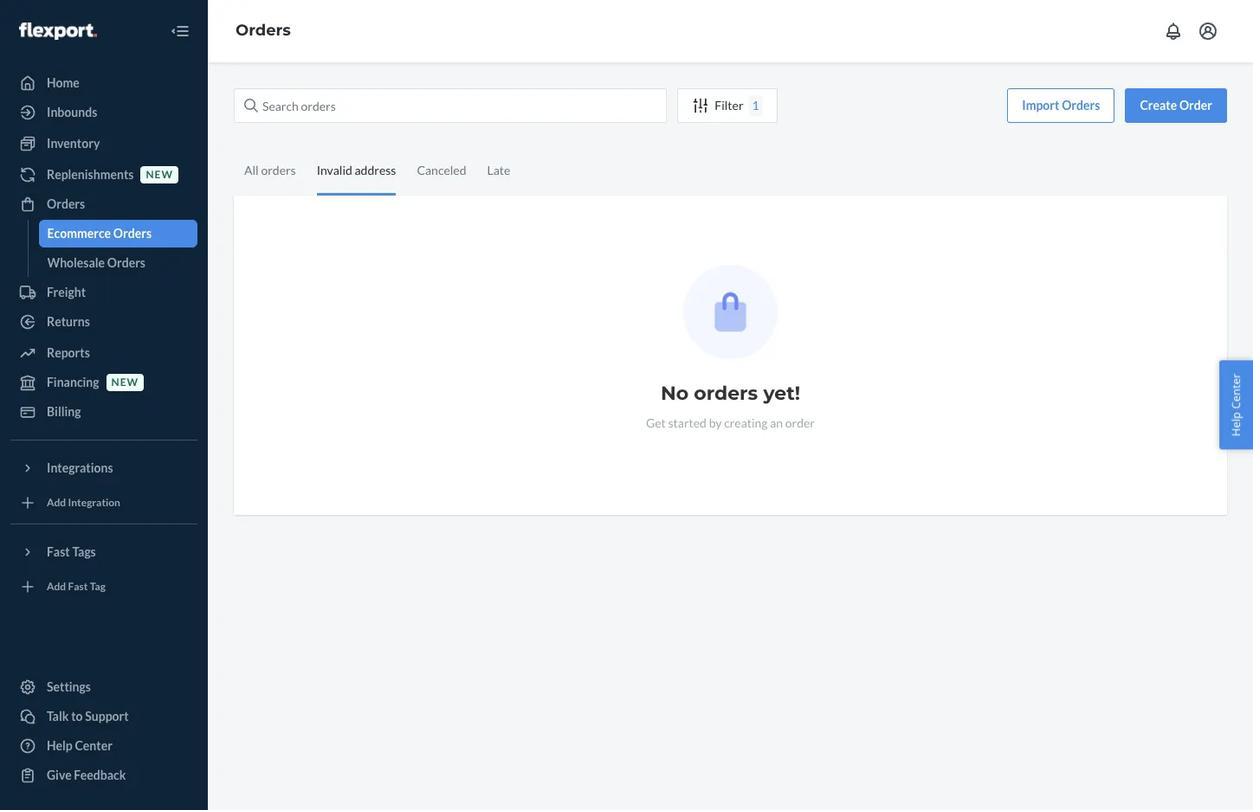 Task type: describe. For each thing, give the bounding box(es) containing it.
financing
[[47, 375, 99, 390]]

0 horizontal spatial center
[[75, 739, 113, 754]]

settings
[[47, 680, 91, 695]]

1 vertical spatial help center
[[47, 739, 113, 754]]

tags
[[72, 545, 96, 560]]

0 horizontal spatial orders link
[[10, 191, 198, 218]]

give feedback
[[47, 768, 126, 783]]

ecommerce
[[47, 226, 111, 241]]

orders inside orders link
[[47, 197, 85, 211]]

get started by creating an order
[[646, 416, 815, 431]]

orders for wholesale orders
[[107, 256, 146, 270]]

import orders button
[[1008, 88, 1115, 123]]

no
[[661, 382, 689, 405]]

import orders
[[1023, 98, 1101, 113]]

close navigation image
[[170, 21, 191, 42]]

filter
[[715, 98, 744, 113]]

create order
[[1140, 98, 1213, 113]]

no orders yet!
[[661, 382, 801, 405]]

add for add integration
[[47, 497, 66, 510]]

support
[[85, 710, 129, 724]]

talk to support
[[47, 710, 129, 724]]

add for add fast tag
[[47, 581, 66, 594]]

center inside button
[[1229, 374, 1245, 409]]

reports link
[[10, 340, 198, 367]]

ecommerce orders link
[[39, 220, 198, 248]]

new for replenishments
[[146, 168, 173, 181]]

an
[[770, 416, 783, 431]]

to
[[71, 710, 83, 724]]

address
[[355, 163, 396, 178]]

help center link
[[10, 733, 198, 761]]

orders for import orders
[[1062, 98, 1101, 113]]

filter 1
[[715, 98, 760, 113]]

home link
[[10, 69, 198, 97]]

integrations
[[47, 461, 113, 476]]

freight link
[[10, 279, 198, 307]]

order
[[1180, 98, 1213, 113]]

invalid
[[317, 163, 352, 178]]

create
[[1140, 98, 1178, 113]]

billing
[[47, 405, 81, 419]]

settings link
[[10, 674, 198, 702]]

get
[[646, 416, 666, 431]]

1 vertical spatial fast
[[68, 581, 88, 594]]

open account menu image
[[1198, 21, 1219, 42]]

fast inside dropdown button
[[47, 545, 70, 560]]

by
[[709, 416, 722, 431]]

talk to support button
[[10, 704, 198, 731]]

add integration link
[[10, 490, 198, 517]]

orders up search image
[[236, 21, 291, 40]]

orders for no
[[694, 382, 758, 405]]

canceled
[[417, 163, 467, 178]]

help center button
[[1220, 361, 1254, 450]]

inbounds link
[[10, 99, 198, 126]]

inbounds
[[47, 105, 97, 120]]



Task type: vqa. For each thing, say whether or not it's contained in the screenshot.
'tag'
yes



Task type: locate. For each thing, give the bounding box(es) containing it.
1 vertical spatial help
[[47, 739, 73, 754]]

flexport logo image
[[19, 22, 97, 40]]

import
[[1023, 98, 1060, 113]]

inventory link
[[10, 130, 198, 158]]

1 horizontal spatial orders
[[694, 382, 758, 405]]

0 horizontal spatial new
[[111, 376, 139, 389]]

fast left tag
[[68, 581, 88, 594]]

add integration
[[47, 497, 120, 510]]

yet!
[[764, 382, 801, 405]]

help center inside button
[[1229, 374, 1245, 437]]

1 horizontal spatial help center
[[1229, 374, 1245, 437]]

fast tags
[[47, 545, 96, 560]]

help center
[[1229, 374, 1245, 437], [47, 739, 113, 754]]

1 horizontal spatial center
[[1229, 374, 1245, 409]]

0 horizontal spatial orders
[[261, 163, 296, 178]]

create order link
[[1126, 88, 1228, 123]]

0 vertical spatial orders
[[261, 163, 296, 178]]

0 vertical spatial help
[[1229, 412, 1245, 437]]

orders inside the import orders button
[[1062, 98, 1101, 113]]

fast left tags
[[47, 545, 70, 560]]

orders
[[261, 163, 296, 178], [694, 382, 758, 405]]

0 vertical spatial fast
[[47, 545, 70, 560]]

0 vertical spatial add
[[47, 497, 66, 510]]

new for financing
[[111, 376, 139, 389]]

search image
[[244, 99, 258, 113]]

talk
[[47, 710, 69, 724]]

feedback
[[74, 768, 126, 783]]

0 vertical spatial center
[[1229, 374, 1245, 409]]

0 vertical spatial new
[[146, 168, 173, 181]]

0 vertical spatial help center
[[1229, 374, 1245, 437]]

orders up the "wholesale orders" link
[[113, 226, 152, 241]]

order
[[786, 416, 815, 431]]

creating
[[724, 416, 768, 431]]

1 vertical spatial add
[[47, 581, 66, 594]]

new down inventory link
[[146, 168, 173, 181]]

center
[[1229, 374, 1245, 409], [75, 739, 113, 754]]

empty list image
[[684, 265, 778, 360]]

returns
[[47, 314, 90, 329]]

1 add from the top
[[47, 497, 66, 510]]

orders right 'all'
[[261, 163, 296, 178]]

reports
[[47, 346, 90, 360]]

add fast tag
[[47, 581, 106, 594]]

1 vertical spatial new
[[111, 376, 139, 389]]

1
[[753, 98, 760, 113]]

integrations button
[[10, 455, 198, 483]]

add
[[47, 497, 66, 510], [47, 581, 66, 594]]

1 vertical spatial center
[[75, 739, 113, 754]]

open notifications image
[[1164, 21, 1184, 42]]

new down reports link
[[111, 376, 139, 389]]

1 vertical spatial orders
[[694, 382, 758, 405]]

orders up get started by creating an order at the bottom right of the page
[[694, 382, 758, 405]]

give
[[47, 768, 72, 783]]

add inside the add fast tag link
[[47, 581, 66, 594]]

late
[[487, 163, 511, 178]]

Search orders text field
[[234, 88, 667, 123]]

0 vertical spatial orders link
[[236, 21, 291, 40]]

new
[[146, 168, 173, 181], [111, 376, 139, 389]]

tag
[[90, 581, 106, 594]]

0 horizontal spatial help center
[[47, 739, 113, 754]]

all
[[244, 163, 259, 178]]

orders link up search image
[[236, 21, 291, 40]]

invalid address
[[317, 163, 396, 178]]

wholesale orders link
[[39, 250, 198, 277]]

home
[[47, 75, 80, 90]]

1 horizontal spatial new
[[146, 168, 173, 181]]

help
[[1229, 412, 1245, 437], [47, 739, 73, 754]]

orders inside the "wholesale orders" link
[[107, 256, 146, 270]]

orders up ecommerce
[[47, 197, 85, 211]]

add left integration
[[47, 497, 66, 510]]

fast
[[47, 545, 70, 560], [68, 581, 88, 594]]

billing link
[[10, 399, 198, 426]]

replenishments
[[47, 167, 134, 182]]

add down fast tags
[[47, 581, 66, 594]]

2 add from the top
[[47, 581, 66, 594]]

orders link up ecommerce orders
[[10, 191, 198, 218]]

0 horizontal spatial help
[[47, 739, 73, 754]]

inventory
[[47, 136, 100, 151]]

freight
[[47, 285, 86, 300]]

ecommerce orders
[[47, 226, 152, 241]]

1 vertical spatial orders link
[[10, 191, 198, 218]]

give feedback button
[[10, 762, 198, 790]]

orders for ecommerce orders
[[113, 226, 152, 241]]

wholesale
[[47, 256, 105, 270]]

orders for all
[[261, 163, 296, 178]]

help inside button
[[1229, 412, 1245, 437]]

add inside add integration link
[[47, 497, 66, 510]]

fast tags button
[[10, 539, 198, 567]]

orders down ecommerce orders link
[[107, 256, 146, 270]]

orders
[[236, 21, 291, 40], [1062, 98, 1101, 113], [47, 197, 85, 211], [113, 226, 152, 241], [107, 256, 146, 270]]

returns link
[[10, 308, 198, 336]]

1 horizontal spatial orders link
[[236, 21, 291, 40]]

add fast tag link
[[10, 574, 198, 601]]

orders inside ecommerce orders link
[[113, 226, 152, 241]]

1 horizontal spatial help
[[1229, 412, 1245, 437]]

orders right import
[[1062, 98, 1101, 113]]

started
[[668, 416, 707, 431]]

orders link
[[236, 21, 291, 40], [10, 191, 198, 218]]

integration
[[68, 497, 120, 510]]

wholesale orders
[[47, 256, 146, 270]]

all orders
[[244, 163, 296, 178]]



